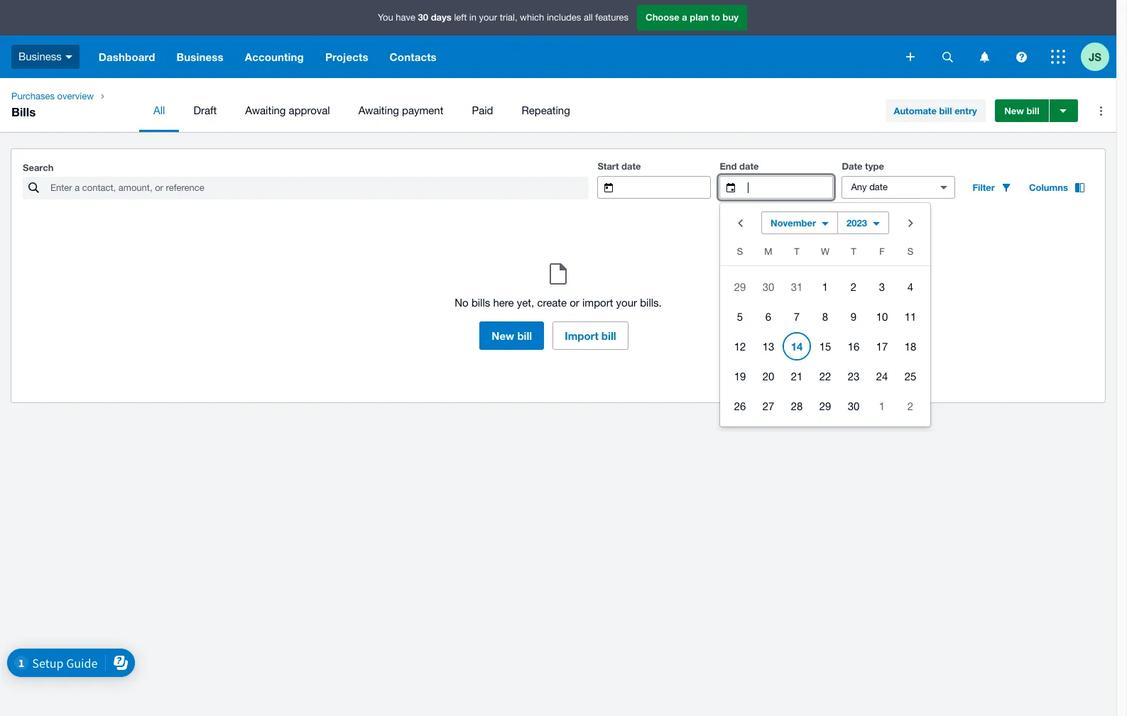 Task type: locate. For each thing, give the bounding box(es) containing it.
row up wed nov 22 2023 cell
[[720, 332, 930, 362]]

row down wed nov 22 2023 cell
[[720, 391, 930, 421]]

Date type field
[[843, 177, 929, 198]]

wed nov 15 2023 cell
[[811, 332, 840, 361]]

1 horizontal spatial business
[[177, 50, 224, 63]]

wed nov 22 2023 cell
[[811, 362, 840, 391]]

0 vertical spatial your
[[479, 12, 497, 23]]

business up draft
[[177, 50, 224, 63]]

2 t from the left
[[851, 246, 856, 257]]

new right the entry
[[1005, 105, 1024, 116]]

bill right import
[[602, 330, 616, 342]]

import bill button
[[553, 322, 628, 350]]

js
[[1089, 50, 1102, 63]]

new bill
[[1005, 105, 1040, 116], [492, 330, 532, 342]]

2 awaiting from the left
[[358, 104, 399, 116]]

group containing november
[[720, 203, 930, 427]]

your left bills.
[[616, 297, 637, 309]]

mon nov 20 2023 cell
[[754, 362, 783, 391]]

sun nov 05 2023 cell
[[720, 303, 754, 331]]

dashboard
[[99, 50, 155, 63]]

0 horizontal spatial svg image
[[906, 53, 915, 61]]

contacts button
[[379, 36, 447, 78]]

sat nov 18 2023 cell
[[896, 332, 930, 361]]

row down wed nov 15 2023 cell at the right
[[720, 362, 930, 391]]

1 t from the left
[[794, 246, 800, 257]]

m
[[765, 246, 773, 257]]

banner
[[0, 0, 1117, 78]]

tue nov 07 2023 cell
[[783, 303, 811, 331]]

30
[[418, 12, 428, 23]]

thu nov 16 2023 cell
[[840, 332, 868, 361]]

navigation containing dashboard
[[88, 36, 896, 78]]

bill right the entry
[[1027, 105, 1040, 116]]

sat nov 04 2023 cell
[[896, 273, 930, 301]]

0 vertical spatial new bill button
[[995, 99, 1049, 122]]

sun nov 19 2023 cell
[[720, 362, 754, 391]]

overview
[[57, 91, 94, 102]]

group
[[720, 203, 930, 427]]

1 horizontal spatial date
[[739, 161, 759, 172]]

t left f
[[851, 246, 856, 257]]

awaiting inside "link"
[[358, 104, 399, 116]]

business
[[18, 50, 62, 62], [177, 50, 224, 63]]

1 horizontal spatial your
[[616, 297, 637, 309]]

tue nov 21 2023 cell
[[783, 362, 811, 391]]

new bill down here
[[492, 330, 532, 342]]

row up wed nov 08 2023 cell
[[720, 272, 930, 302]]

menu inside bills navigation
[[139, 89, 874, 132]]

import bill
[[565, 330, 616, 342]]

thu nov 23 2023 cell
[[840, 362, 868, 391]]

0 horizontal spatial t
[[794, 246, 800, 257]]

dashboard link
[[88, 36, 166, 78]]

your inside you have 30 days left in your trial, which includes all features
[[479, 12, 497, 23]]

t left "w"
[[794, 246, 800, 257]]

s right f
[[908, 246, 914, 257]]

menu containing all
[[139, 89, 874, 132]]

1 horizontal spatial s
[[908, 246, 914, 257]]

menu
[[139, 89, 874, 132]]

0 horizontal spatial new
[[492, 330, 514, 342]]

date right end
[[739, 161, 759, 172]]

search
[[23, 162, 54, 173]]

2 s from the left
[[908, 246, 914, 257]]

1 horizontal spatial awaiting
[[358, 104, 399, 116]]

fri nov 03 2023 cell
[[868, 273, 896, 301]]

0 vertical spatial new
[[1005, 105, 1024, 116]]

fri nov 10 2023 cell
[[868, 303, 896, 331]]

filter button
[[964, 176, 1021, 199]]

repeating
[[522, 104, 570, 116]]

row down wed nov 01 2023 cell
[[720, 302, 930, 332]]

new bill button
[[995, 99, 1049, 122], [480, 322, 544, 350]]

left
[[454, 12, 467, 23]]

1 horizontal spatial new bill button
[[995, 99, 1049, 122]]

date type
[[842, 161, 884, 172]]

bills
[[11, 104, 36, 119]]

date
[[622, 161, 641, 172], [739, 161, 759, 172]]

svg image inside business popup button
[[65, 55, 72, 59]]

0 horizontal spatial date
[[622, 161, 641, 172]]

date
[[842, 161, 863, 172]]

business button
[[0, 36, 88, 78]]

0 horizontal spatial new bill button
[[480, 322, 544, 350]]

svg image
[[980, 51, 989, 62], [906, 53, 915, 61]]

1 vertical spatial new bill
[[492, 330, 532, 342]]

yet,
[[517, 297, 534, 309]]

thu nov 30 2023 cell
[[840, 392, 868, 420]]

navigation
[[88, 36, 896, 78]]

bills.
[[640, 297, 662, 309]]

1 horizontal spatial svg image
[[980, 51, 989, 62]]

row
[[720, 243, 930, 266], [720, 272, 930, 302], [720, 302, 930, 332], [720, 332, 930, 362], [720, 362, 930, 391], [720, 391, 930, 421]]

1 horizontal spatial new
[[1005, 105, 1024, 116]]

1 row from the top
[[720, 243, 930, 266]]

tue nov 14 2023 cell
[[783, 332, 811, 361]]

paid
[[472, 104, 493, 116]]

awaiting approval
[[245, 104, 330, 116]]

1 date from the left
[[622, 161, 641, 172]]

awaiting
[[245, 104, 286, 116], [358, 104, 399, 116]]

purchases overview link
[[6, 89, 99, 104]]

new
[[1005, 105, 1024, 116], [492, 330, 514, 342]]

your
[[479, 12, 497, 23], [616, 297, 637, 309]]

bill left the entry
[[939, 105, 952, 116]]

End date field
[[747, 177, 833, 198]]

0 horizontal spatial your
[[479, 12, 497, 23]]

all
[[153, 104, 165, 116]]

import
[[582, 297, 613, 309]]

date for start date
[[622, 161, 641, 172]]

overflow menu image
[[1087, 97, 1115, 125]]

svg image
[[1051, 50, 1065, 64], [942, 51, 953, 62], [1016, 51, 1027, 62], [65, 55, 72, 59]]

new bill button down here
[[480, 322, 544, 350]]

new bill right the entry
[[1005, 105, 1040, 116]]

projects
[[325, 50, 368, 63]]

tue nov 28 2023 cell
[[783, 392, 811, 420]]

new bill button right the entry
[[995, 99, 1049, 122]]

buy
[[723, 12, 739, 23]]

1 horizontal spatial new bill
[[1005, 105, 1040, 116]]

filter
[[973, 182, 995, 193]]

your right in
[[479, 12, 497, 23]]

1 vertical spatial new
[[492, 330, 514, 342]]

2 date from the left
[[739, 161, 759, 172]]

business up purchases
[[18, 50, 62, 62]]

here
[[493, 297, 514, 309]]

row up wed nov 01 2023 cell
[[720, 243, 930, 266]]

awaiting left approval
[[245, 104, 286, 116]]

awaiting left payment
[[358, 104, 399, 116]]

new bill button inside bills navigation
[[995, 99, 1049, 122]]

date right start
[[622, 161, 641, 172]]

0 vertical spatial new bill
[[1005, 105, 1040, 116]]

payment
[[402, 104, 444, 116]]

import
[[565, 330, 599, 342]]

which
[[520, 12, 544, 23]]

1 s from the left
[[737, 246, 743, 257]]

approval
[[289, 104, 330, 116]]

sun nov 12 2023 cell
[[720, 332, 754, 361]]

1 awaiting from the left
[[245, 104, 286, 116]]

0 horizontal spatial awaiting
[[245, 104, 286, 116]]

t
[[794, 246, 800, 257], [851, 246, 856, 257]]

row group
[[720, 272, 930, 421]]

entry
[[955, 105, 977, 116]]

banner containing js
[[0, 0, 1117, 78]]

1 horizontal spatial t
[[851, 246, 856, 257]]

s left "m"
[[737, 246, 743, 257]]

0 horizontal spatial business
[[18, 50, 62, 62]]

business button
[[166, 36, 234, 78]]

0 horizontal spatial s
[[737, 246, 743, 257]]

or
[[570, 297, 579, 309]]

bill
[[939, 105, 952, 116], [1027, 105, 1040, 116], [517, 330, 532, 342], [602, 330, 616, 342]]

no
[[455, 297, 469, 309]]

to
[[711, 12, 720, 23]]

grid
[[720, 243, 930, 421]]

s
[[737, 246, 743, 257], [908, 246, 914, 257]]

navigation inside banner
[[88, 36, 896, 78]]

business inside popup button
[[18, 50, 62, 62]]

bills
[[472, 297, 490, 309]]

new down here
[[492, 330, 514, 342]]



Task type: describe. For each thing, give the bounding box(es) containing it.
type
[[865, 161, 884, 172]]

wed nov 08 2023 cell
[[811, 303, 840, 331]]

6 row from the top
[[720, 391, 930, 421]]

Start date field
[[625, 177, 711, 198]]

2 row from the top
[[720, 272, 930, 302]]

3 row from the top
[[720, 302, 930, 332]]

awaiting payment link
[[344, 89, 458, 132]]

fri nov 17 2023 cell
[[868, 332, 896, 361]]

you have 30 days left in your trial, which includes all features
[[378, 12, 629, 23]]

awaiting approval link
[[231, 89, 344, 132]]

draft
[[193, 104, 217, 116]]

purchases
[[11, 91, 55, 102]]

next month image
[[896, 209, 925, 237]]

automate bill entry button
[[885, 99, 986, 122]]

choose a plan to buy
[[646, 12, 739, 23]]

have
[[396, 12, 416, 23]]

create
[[537, 297, 567, 309]]

columns
[[1029, 182, 1068, 193]]

all
[[584, 12, 593, 23]]

grid containing s
[[720, 243, 930, 421]]

1 vertical spatial your
[[616, 297, 637, 309]]

previous month image
[[726, 209, 754, 237]]

end date
[[720, 161, 759, 172]]

contacts
[[390, 50, 437, 63]]

purchases overview
[[11, 91, 94, 102]]

f
[[880, 246, 885, 257]]

sat nov 25 2023 cell
[[896, 362, 930, 391]]

a
[[682, 12, 687, 23]]

4 row from the top
[[720, 332, 930, 362]]

wed nov 01 2023 cell
[[811, 273, 840, 301]]

start date
[[598, 161, 641, 172]]

bill down yet,
[[517, 330, 532, 342]]

trial,
[[500, 12, 517, 23]]

automate
[[894, 105, 937, 116]]

awaiting for awaiting payment
[[358, 104, 399, 116]]

2023
[[847, 217, 867, 229]]

repeating link
[[507, 89, 584, 132]]

sun nov 26 2023 cell
[[720, 392, 754, 420]]

bill inside "popup button"
[[939, 105, 952, 116]]

awaiting for awaiting approval
[[245, 104, 286, 116]]

5 row from the top
[[720, 362, 930, 391]]

all link
[[139, 89, 179, 132]]

bills navigation
[[0, 78, 1117, 132]]

november
[[771, 217, 816, 229]]

fri nov 24 2023 cell
[[868, 362, 896, 391]]

1 vertical spatial new bill button
[[480, 322, 544, 350]]

draft link
[[179, 89, 231, 132]]

no bills here yet, create or import your bills.
[[455, 297, 662, 309]]

features
[[595, 12, 629, 23]]

mon nov 06 2023 cell
[[754, 303, 783, 331]]

accounting button
[[234, 36, 315, 78]]

start
[[598, 161, 619, 172]]

w
[[821, 246, 830, 257]]

automate bill entry
[[894, 105, 977, 116]]

accounting
[[245, 50, 304, 63]]

wed nov 29 2023 cell
[[811, 392, 840, 420]]

end
[[720, 161, 737, 172]]

thu nov 09 2023 cell
[[840, 303, 868, 331]]

bill inside button
[[602, 330, 616, 342]]

plan
[[690, 12, 709, 23]]

sat nov 11 2023 cell
[[896, 303, 930, 331]]

awaiting payment
[[358, 104, 444, 116]]

thu nov 02 2023 cell
[[840, 273, 868, 301]]

date for end date
[[739, 161, 759, 172]]

0 horizontal spatial new bill
[[492, 330, 532, 342]]

new inside bills navigation
[[1005, 105, 1024, 116]]

choose
[[646, 12, 680, 23]]

days
[[431, 12, 452, 23]]

Search field
[[49, 178, 589, 199]]

columns button
[[1021, 176, 1094, 199]]

in
[[469, 12, 477, 23]]

paid link
[[458, 89, 507, 132]]

you
[[378, 12, 393, 23]]

business inside dropdown button
[[177, 50, 224, 63]]

js button
[[1081, 36, 1117, 78]]

mon nov 27 2023 cell
[[754, 392, 783, 420]]

row containing s
[[720, 243, 930, 266]]

mon nov 13 2023 cell
[[754, 332, 783, 361]]

new bill inside bills navigation
[[1005, 105, 1040, 116]]

includes
[[547, 12, 581, 23]]

projects button
[[315, 36, 379, 78]]



Task type: vqa. For each thing, say whether or not it's contained in the screenshot.
menu containing All
yes



